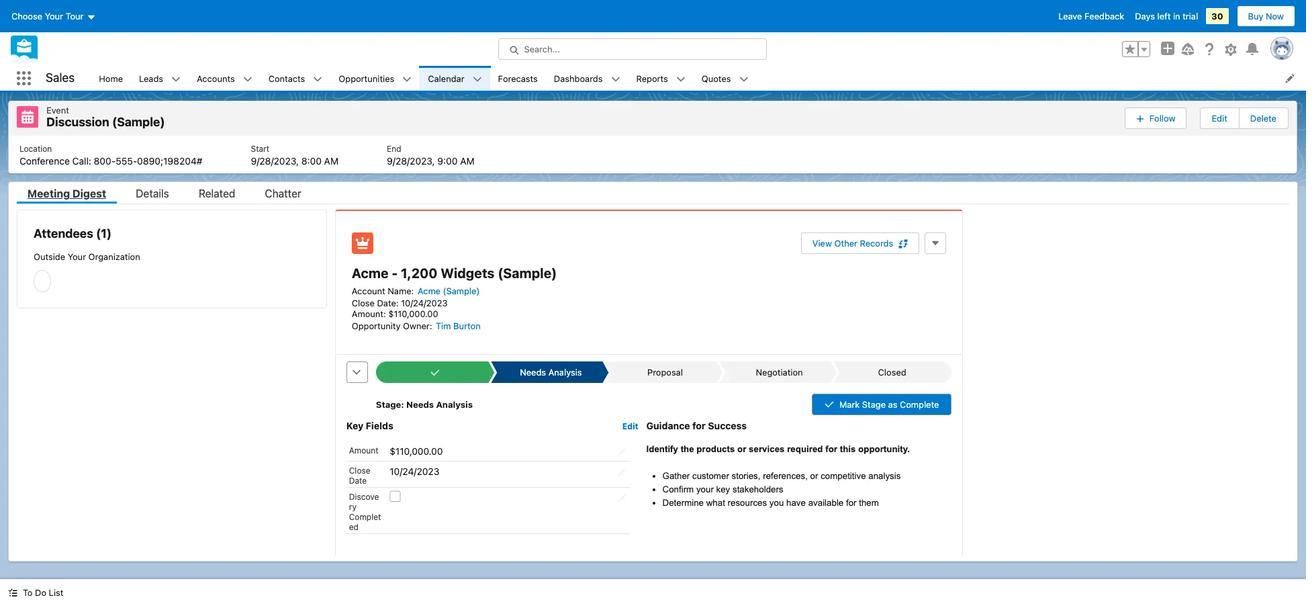 Task type: describe. For each thing, give the bounding box(es) containing it.
account
[[352, 285, 385, 296]]

edit link
[[623, 420, 639, 431]]

determine
[[663, 498, 704, 508]]

stakeholders
[[733, 484, 784, 494]]

ry
[[349, 502, 357, 512]]

complet
[[349, 512, 381, 522]]

left
[[1158, 11, 1171, 22]]

owner:
[[403, 320, 432, 331]]

digest
[[73, 187, 106, 199]]

mark stage as complete
[[840, 399, 940, 410]]

follow button
[[1125, 107, 1188, 129]]

attendees
[[34, 226, 93, 240]]

text default image
[[739, 74, 749, 84]]

9:00
[[438, 155, 458, 166]]

dashboards list item
[[546, 66, 629, 91]]

references,
[[763, 471, 808, 481]]

records
[[860, 238, 894, 248]]

10/24/2023 inside acme - 1,200 widgets (sample) account name: acme (sample) close date: 10/24/2023 amount: $110,000.00 opportunity owner: tim burton
[[401, 297, 448, 308]]

calendar link
[[420, 66, 473, 91]]

as
[[889, 399, 898, 410]]

stage inside button
[[863, 399, 886, 410]]

delete button
[[1240, 108, 1288, 128]]

needs analysis
[[520, 367, 582, 377]]

(1)
[[96, 226, 112, 240]]

for inside gather customer stories, references, or competitive analysis confirm your key stakeholders determine what resources you have available for them
[[847, 498, 857, 508]]

9/28/2023, for 9/28/2023, 9:00 am
[[387, 155, 435, 166]]

days
[[1136, 11, 1156, 22]]

close date
[[349, 466, 371, 486]]

opportunity.
[[859, 444, 910, 454]]

analysis inside the path options list box
[[549, 367, 582, 377]]

products
[[697, 444, 735, 454]]

home link
[[91, 66, 131, 91]]

search...
[[524, 44, 560, 54]]

quotes link
[[694, 66, 739, 91]]

800-
[[94, 155, 116, 166]]

details link
[[125, 187, 180, 203]]

confirm
[[663, 484, 694, 494]]

text default image for accounts
[[243, 74, 252, 84]]

accounts link
[[189, 66, 243, 91]]

stories,
[[732, 471, 761, 481]]

1 vertical spatial close
[[349, 466, 371, 476]]

mark
[[840, 399, 860, 410]]

am for 9/28/2023, 9:00 am
[[460, 155, 475, 166]]

key
[[347, 420, 364, 431]]

your
[[697, 484, 714, 494]]

1 stage from the left
[[376, 399, 401, 410]]

chatter link
[[254, 187, 312, 203]]

contacts link
[[260, 66, 313, 91]]

amount
[[349, 446, 379, 456]]

list
[[49, 587, 63, 598]]

location conference call: 800-555-0890;198204#
[[19, 143, 203, 166]]

name:
[[388, 285, 414, 296]]

9/28/2023, for 9/28/2023, 8:00 am
[[251, 155, 299, 166]]

(sample) inside event discussion (sample)
[[112, 115, 165, 129]]

1,200
[[401, 265, 438, 281]]

or inside gather customer stories, references, or competitive analysis confirm your key stakeholders determine what resources you have available for them
[[811, 471, 819, 481]]

contacts
[[269, 73, 305, 84]]

other
[[835, 238, 858, 248]]

tim burton link
[[436, 320, 481, 332]]

details
[[136, 187, 169, 199]]

the
[[681, 444, 694, 454]]

meeting digest link
[[17, 187, 117, 203]]

close inside acme - 1,200 widgets (sample) account name: acme (sample) close date: 10/24/2023 amount: $110,000.00 opportunity owner: tim burton
[[352, 297, 375, 308]]

dashboards link
[[546, 66, 611, 91]]

0 horizontal spatial acme
[[352, 265, 389, 281]]

1 vertical spatial needs
[[407, 399, 434, 410]]

opportunities
[[339, 73, 395, 84]]

do
[[35, 587, 46, 598]]

acme - 1,200 widgets (sample) account name: acme (sample) close date: 10/24/2023 amount: $110,000.00 opportunity owner: tim burton
[[352, 265, 557, 331]]

chatter
[[265, 187, 302, 199]]

customer
[[693, 471, 730, 481]]

widgets
[[441, 265, 495, 281]]

0 horizontal spatial or
[[738, 444, 747, 454]]

identify the products or services required for this opportunity.
[[647, 444, 910, 454]]

burton
[[454, 320, 481, 331]]

0 vertical spatial group
[[1123, 41, 1151, 57]]

search... button
[[498, 38, 767, 60]]

leads list item
[[131, 66, 189, 91]]

buy
[[1249, 11, 1264, 22]]

leave feedback
[[1059, 11, 1125, 22]]

$110,000.00 inside acme - 1,200 widgets (sample) account name: acme (sample) close date: 10/24/2023 amount: $110,000.00 opportunity owner: tim burton
[[389, 308, 438, 319]]

opportunity image
[[352, 232, 373, 254]]

this
[[840, 444, 856, 454]]

group containing follow
[[1125, 106, 1289, 130]]

leads
[[139, 73, 163, 84]]

buy now button
[[1237, 5, 1296, 27]]

guidance
[[647, 420, 690, 431]]

reports link
[[629, 66, 676, 91]]

key
[[717, 484, 731, 494]]

event
[[46, 105, 69, 116]]

discove
[[349, 492, 379, 502]]

to
[[23, 587, 33, 598]]

forecasts link
[[490, 66, 546, 91]]

text default image for leads
[[171, 74, 181, 84]]

quotes
[[702, 73, 731, 84]]

gather customer stories, references, or competitive analysis confirm your key stakeholders determine what resources you have available for them
[[663, 471, 901, 508]]

stage : needs analysis
[[376, 399, 473, 410]]

outside
[[34, 251, 65, 262]]

home
[[99, 73, 123, 84]]

resources
[[728, 498, 767, 508]]

needs inside the path options list box
[[520, 367, 546, 377]]

discussion
[[46, 115, 109, 129]]

false image
[[390, 491, 401, 502]]



Task type: vqa. For each thing, say whether or not it's contained in the screenshot.


Task type: locate. For each thing, give the bounding box(es) containing it.
text default image inside leads list item
[[171, 74, 181, 84]]

text default image right "accounts"
[[243, 74, 252, 84]]

text default image left to on the left of the page
[[8, 588, 17, 597]]

0 horizontal spatial your
[[45, 11, 63, 22]]

edit for 'edit' button
[[1212, 113, 1228, 123]]

text default image for calendar
[[473, 74, 482, 84]]

1 vertical spatial group
[[1125, 106, 1289, 130]]

0 horizontal spatial needs
[[407, 399, 434, 410]]

text default image right leads
[[171, 74, 181, 84]]

path options list box
[[376, 361, 952, 383]]

close
[[352, 297, 375, 308], [349, 466, 371, 476]]

edit
[[1212, 113, 1228, 123], [623, 421, 639, 431]]

for left the them
[[847, 498, 857, 508]]

view other records button
[[801, 232, 920, 254]]

close down amount
[[349, 466, 371, 476]]

1 vertical spatial (sample)
[[498, 265, 557, 281]]

mark stage as complete button
[[812, 393, 952, 415]]

have
[[787, 498, 806, 508]]

stage up 'fields'
[[376, 399, 401, 410]]

0 horizontal spatial analysis
[[436, 399, 473, 410]]

complete
[[900, 399, 940, 410]]

available
[[809, 498, 844, 508]]

or down required
[[811, 471, 819, 481]]

your for outside
[[68, 251, 86, 262]]

your down attendees (1)
[[68, 251, 86, 262]]

text default image left calendar on the top
[[403, 74, 412, 84]]

edit left delete "button"
[[1212, 113, 1228, 123]]

what
[[707, 498, 726, 508]]

your inside 'dropdown button'
[[45, 11, 63, 22]]

2 vertical spatial for
[[847, 498, 857, 508]]

text default image inside contacts list item
[[313, 74, 323, 84]]

1 vertical spatial analysis
[[436, 399, 473, 410]]

leave
[[1059, 11, 1083, 22]]

delete
[[1251, 113, 1277, 123]]

accounts list item
[[189, 66, 260, 91]]

1 horizontal spatial acme
[[418, 285, 441, 296]]

for up the the
[[693, 420, 706, 431]]

negotiation link
[[726, 361, 831, 383]]

related
[[199, 187, 235, 199]]

text default image inside accounts list item
[[243, 74, 252, 84]]

(sample) up the 555-
[[112, 115, 165, 129]]

1 horizontal spatial or
[[811, 471, 819, 481]]

acme - 1,200 widgets (sample) link
[[352, 265, 557, 281]]

edit left guidance
[[623, 421, 639, 431]]

(sample) right widgets
[[498, 265, 557, 281]]

1 horizontal spatial 9/28/2023,
[[387, 155, 435, 166]]

analysis
[[549, 367, 582, 377], [436, 399, 473, 410]]

2 am from the left
[[460, 155, 475, 166]]

amount:
[[352, 308, 386, 319]]

acme down 1,200 on the top of the page
[[418, 285, 441, 296]]

key fields
[[347, 420, 394, 431]]

9/28/2023,
[[251, 155, 299, 166], [387, 155, 435, 166]]

accounts
[[197, 73, 235, 84]]

acme up account
[[352, 265, 389, 281]]

2 9/28/2023, from the left
[[387, 155, 435, 166]]

date
[[349, 476, 367, 486]]

9/28/2023, inside start 9/28/2023, 8:00 am
[[251, 155, 299, 166]]

organization
[[88, 251, 140, 262]]

9/28/2023, down start at the left of the page
[[251, 155, 299, 166]]

9/28/2023, inside end 9/28/2023, 9:00 am
[[387, 155, 435, 166]]

30
[[1212, 11, 1224, 22]]

call:
[[72, 155, 91, 166]]

text default image down search... button
[[611, 74, 620, 84]]

needs
[[520, 367, 546, 377], [407, 399, 434, 410]]

edit button
[[1202, 108, 1239, 128]]

tim
[[436, 320, 451, 331]]

1 horizontal spatial needs
[[520, 367, 546, 377]]

text default image
[[171, 74, 181, 84], [243, 74, 252, 84], [313, 74, 323, 84], [403, 74, 412, 84], [473, 74, 482, 84], [611, 74, 620, 84], [676, 74, 686, 84], [8, 588, 17, 597]]

success
[[708, 420, 747, 431]]

opportunity
[[352, 320, 401, 331]]

proposal
[[648, 367, 683, 377]]

text default image for opportunities
[[403, 74, 412, 84]]

list
[[91, 66, 1307, 91], [9, 135, 1297, 173]]

0 vertical spatial your
[[45, 11, 63, 22]]

2 horizontal spatial (sample)
[[498, 265, 557, 281]]

meeting
[[28, 187, 70, 199]]

text default image right calendar on the top
[[473, 74, 482, 84]]

list containing conference call: 800-555-0890;198204#
[[9, 135, 1297, 173]]

or left services
[[738, 444, 747, 454]]

trial
[[1183, 11, 1199, 22]]

1 horizontal spatial edit
[[1212, 113, 1228, 123]]

for left "this"
[[826, 444, 838, 454]]

related link
[[188, 187, 246, 203]]

0 vertical spatial acme
[[352, 265, 389, 281]]

0 horizontal spatial (sample)
[[112, 115, 165, 129]]

am right 9:00
[[460, 155, 475, 166]]

1 vertical spatial or
[[811, 471, 819, 481]]

start
[[251, 143, 270, 154]]

text default image for contacts
[[313, 74, 323, 84]]

10/24/2023 up false image at the bottom of the page
[[390, 466, 440, 477]]

follow
[[1150, 113, 1176, 123]]

calendar list item
[[420, 66, 490, 91]]

choose your tour button
[[11, 5, 96, 27]]

stage left as
[[863, 399, 886, 410]]

0 horizontal spatial am
[[324, 155, 339, 166]]

opportunities link
[[331, 66, 403, 91]]

required
[[788, 444, 823, 454]]

$110,000.00
[[389, 308, 438, 319], [390, 446, 443, 457]]

them
[[859, 498, 879, 508]]

proposal link
[[611, 361, 717, 383]]

leads link
[[131, 66, 171, 91]]

text default image inside dashboards list item
[[611, 74, 620, 84]]

1 vertical spatial your
[[68, 251, 86, 262]]

555-
[[116, 155, 137, 166]]

conference
[[19, 155, 70, 166]]

ed
[[349, 522, 359, 532]]

list for leave feedback link
[[91, 66, 1307, 91]]

reports
[[637, 73, 668, 84]]

choose your tour
[[11, 11, 84, 22]]

to do list
[[23, 587, 63, 598]]

opportunities list item
[[331, 66, 420, 91]]

your for choose
[[45, 11, 63, 22]]

days left in trial
[[1136, 11, 1199, 22]]

0 vertical spatial for
[[693, 420, 706, 431]]

$110,000.00 down 'fields'
[[390, 446, 443, 457]]

event discussion (sample)
[[46, 105, 165, 129]]

0 vertical spatial $110,000.00
[[389, 308, 438, 319]]

quotes list item
[[694, 66, 757, 91]]

to do list button
[[0, 579, 71, 606]]

text default image inside opportunities "list item"
[[403, 74, 412, 84]]

dashboards
[[554, 73, 603, 84]]

0 vertical spatial needs
[[520, 367, 546, 377]]

2 vertical spatial (sample)
[[443, 285, 480, 296]]

text default image inside to do list button
[[8, 588, 17, 597]]

list containing home
[[91, 66, 1307, 91]]

0 vertical spatial 10/24/2023
[[401, 297, 448, 308]]

2 stage from the left
[[863, 399, 886, 410]]

$110,000.00 up owner:
[[389, 308, 438, 319]]

1 vertical spatial list
[[9, 135, 1297, 173]]

1 vertical spatial 10/24/2023
[[390, 466, 440, 477]]

0 horizontal spatial stage
[[376, 399, 401, 410]]

1 horizontal spatial (sample)
[[443, 285, 480, 296]]

text default image right the reports
[[676, 74, 686, 84]]

10/24/2023
[[401, 297, 448, 308], [390, 466, 440, 477]]

services
[[749, 444, 785, 454]]

location
[[19, 143, 52, 154]]

text default image for dashboards
[[611, 74, 620, 84]]

1 vertical spatial edit
[[623, 421, 639, 431]]

close down account
[[352, 297, 375, 308]]

am for 9/28/2023, 8:00 am
[[324, 155, 339, 166]]

1 horizontal spatial am
[[460, 155, 475, 166]]

buy now
[[1249, 11, 1285, 22]]

start 9/28/2023, 8:00 am
[[251, 143, 339, 166]]

meeting digest
[[28, 187, 106, 199]]

text default image for reports
[[676, 74, 686, 84]]

am
[[324, 155, 339, 166], [460, 155, 475, 166]]

0 vertical spatial edit
[[1212, 113, 1228, 123]]

you
[[770, 498, 784, 508]]

0 horizontal spatial for
[[693, 420, 706, 431]]

am right 8:00
[[324, 155, 339, 166]]

am inside start 9/28/2023, 8:00 am
[[324, 155, 339, 166]]

edit for edit link at left
[[623, 421, 639, 431]]

1 horizontal spatial analysis
[[549, 367, 582, 377]]

0 vertical spatial analysis
[[549, 367, 582, 377]]

0 vertical spatial list
[[91, 66, 1307, 91]]

(sample) down widgets
[[443, 285, 480, 296]]

0 vertical spatial close
[[352, 297, 375, 308]]

1 vertical spatial for
[[826, 444, 838, 454]]

1 horizontal spatial your
[[68, 251, 86, 262]]

text default image inside reports list item
[[676, 74, 686, 84]]

1 9/28/2023, from the left
[[251, 155, 299, 166]]

1 am from the left
[[324, 155, 339, 166]]

attendees (1)
[[34, 226, 112, 240]]

your left tour on the top left of page
[[45, 11, 63, 22]]

discove ry complet ed
[[349, 492, 381, 532]]

for
[[693, 420, 706, 431], [826, 444, 838, 454], [847, 498, 857, 508]]

now
[[1267, 11, 1285, 22]]

leave feedback link
[[1059, 11, 1125, 22]]

0890;198204#
[[137, 155, 203, 166]]

text default image inside calendar list item
[[473, 74, 482, 84]]

your
[[45, 11, 63, 22], [68, 251, 86, 262]]

0 vertical spatial or
[[738, 444, 747, 454]]

text default image right contacts
[[313, 74, 323, 84]]

8:00
[[302, 155, 322, 166]]

am inside end 9/28/2023, 9:00 am
[[460, 155, 475, 166]]

gather
[[663, 471, 690, 481]]

end
[[387, 143, 402, 154]]

edit inside button
[[1212, 113, 1228, 123]]

1 horizontal spatial for
[[826, 444, 838, 454]]

9/28/2023, down the end
[[387, 155, 435, 166]]

10/24/2023 up owner:
[[401, 297, 448, 308]]

0 vertical spatial (sample)
[[112, 115, 165, 129]]

0 horizontal spatial edit
[[623, 421, 639, 431]]

1 horizontal spatial stage
[[863, 399, 886, 410]]

calendar
[[428, 73, 465, 84]]

sales
[[46, 71, 75, 85]]

group
[[1123, 41, 1151, 57], [1125, 106, 1289, 130]]

reports list item
[[629, 66, 694, 91]]

list for home link at the left of page
[[9, 135, 1297, 173]]

1 vertical spatial acme
[[418, 285, 441, 296]]

contacts list item
[[260, 66, 331, 91]]

2 horizontal spatial for
[[847, 498, 857, 508]]

1 vertical spatial $110,000.00
[[390, 446, 443, 457]]

0 horizontal spatial 9/28/2023,
[[251, 155, 299, 166]]



